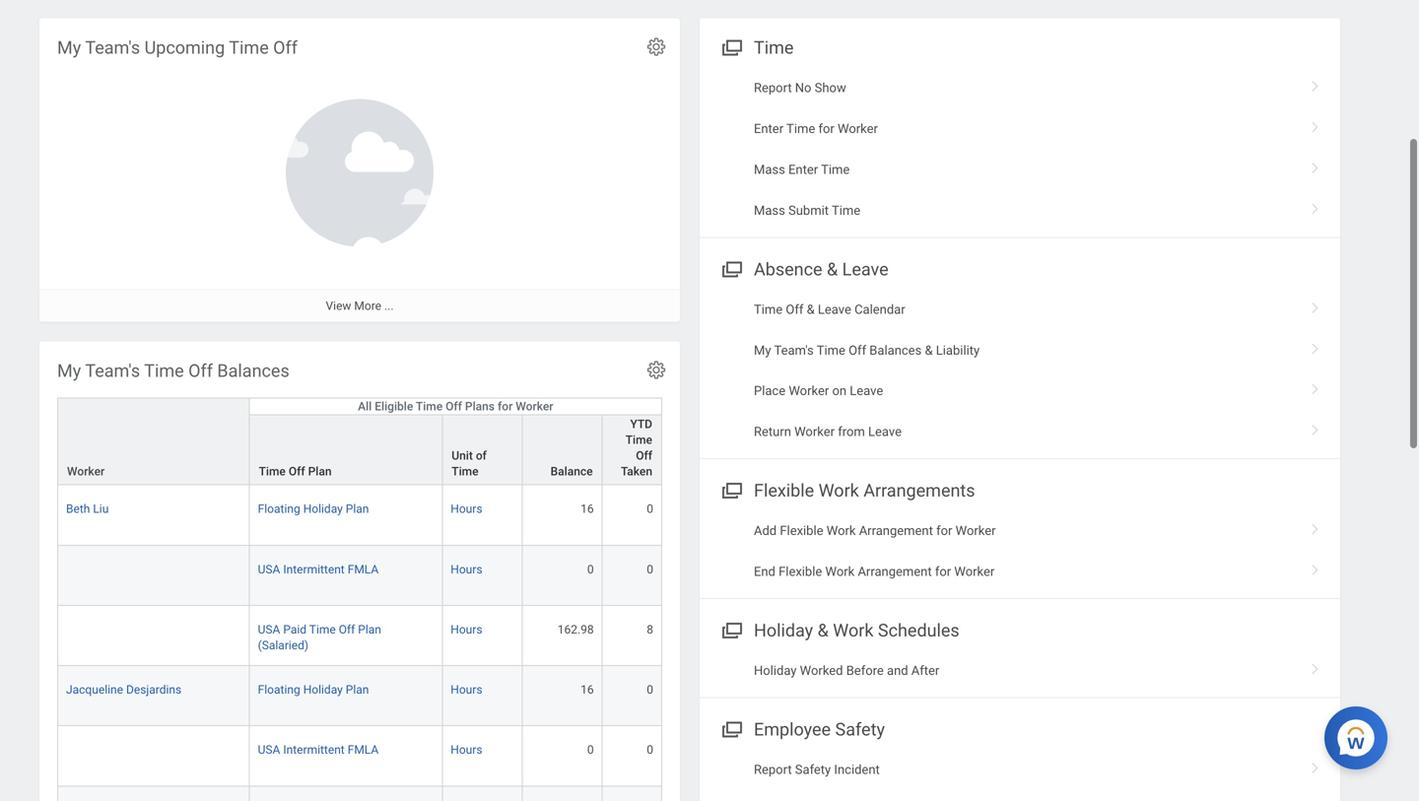 Task type: vqa. For each thing, say whether or not it's contained in the screenshot.
tab list
no



Task type: locate. For each thing, give the bounding box(es) containing it.
time inside all eligible time off plans for worker popup button
[[416, 400, 443, 414]]

worker up balance popup button
[[516, 400, 554, 414]]

0 vertical spatial enter
[[754, 121, 784, 136]]

0 vertical spatial usa intermittent fmla link
[[258, 559, 379, 577]]

chevron right image
[[1303, 74, 1329, 93], [1303, 114, 1329, 134], [1303, 196, 1329, 216], [1303, 377, 1329, 397]]

floating holiday plan link
[[258, 499, 369, 516], [258, 679, 369, 697]]

usa intermittent fmla link
[[258, 559, 379, 577], [258, 740, 379, 757]]

floating down (salaried)
[[258, 683, 300, 697]]

0 vertical spatial floating
[[258, 502, 300, 516]]

flexible inside end flexible work arrangement for worker link
[[779, 565, 823, 579]]

2 usa intermittent fmla link from the top
[[258, 740, 379, 757]]

balances for my team's time off balances & liability
[[870, 343, 922, 358]]

0 vertical spatial fmla
[[348, 563, 379, 577]]

5 chevron right image from the top
[[1303, 517, 1329, 537]]

chevron right image inside mass enter time 'link'
[[1303, 155, 1329, 175]]

time inside the usa paid time off plan (salaried)
[[309, 623, 336, 637]]

0 vertical spatial mass
[[754, 162, 786, 177]]

2 vertical spatial list
[[700, 511, 1341, 593]]

1 16 from the top
[[581, 502, 594, 516]]

usa intermittent fmla
[[258, 563, 379, 577], [258, 744, 379, 757]]

unit of time button
[[443, 416, 522, 485]]

mass left submit
[[754, 203, 786, 218]]

menu group image
[[718, 255, 744, 281], [718, 476, 744, 503], [718, 715, 744, 742]]

floating
[[258, 502, 300, 516], [258, 683, 300, 697]]

1 vertical spatial intermittent
[[283, 744, 345, 757]]

1 chevron right image from the top
[[1303, 155, 1329, 175]]

16
[[581, 502, 594, 516], [581, 683, 594, 697]]

floating holiday plan link down the usa paid time off plan (salaried)
[[258, 679, 369, 697]]

0
[[647, 502, 654, 516], [588, 563, 594, 577], [647, 563, 654, 577], [647, 683, 654, 697], [588, 744, 594, 757], [647, 744, 654, 757]]

holiday down 'time off plan'
[[303, 502, 343, 516]]

team's up place
[[774, 343, 814, 358]]

8 chevron right image from the top
[[1303, 756, 1329, 776]]

1 menu group image from the top
[[718, 255, 744, 281]]

1 floating from the top
[[258, 502, 300, 516]]

chevron right image inside report safety incident link
[[1303, 756, 1329, 776]]

1 usa intermittent fmla from the top
[[258, 563, 379, 577]]

chevron right image inside 'return worker from leave' link
[[1303, 418, 1329, 437]]

1 vertical spatial usa intermittent fmla
[[258, 744, 379, 757]]

2 vertical spatial flexible
[[779, 565, 823, 579]]

& down absence & leave on the right of page
[[807, 302, 815, 317]]

list
[[700, 68, 1341, 231], [700, 289, 1341, 453], [700, 511, 1341, 593]]

my team's time off balances & liability
[[754, 343, 980, 358]]

safety inside report safety incident link
[[795, 763, 831, 778]]

work down flexible work arrangements on the bottom right of the page
[[827, 524, 856, 538]]

3 menu group image from the top
[[718, 715, 744, 742]]

arrangements
[[864, 481, 976, 501]]

mass inside mass enter time 'link'
[[754, 162, 786, 177]]

2 row from the top
[[57, 415, 663, 486]]

menu group image left absence
[[718, 255, 744, 281]]

schedules
[[878, 621, 960, 641]]

my team's upcoming time off element
[[39, 18, 680, 322]]

1 list from the top
[[700, 68, 1341, 231]]

chevron right image inside the mass submit time "link"
[[1303, 196, 1329, 216]]

1 vertical spatial enter
[[789, 162, 818, 177]]

2 vertical spatial my
[[57, 361, 81, 382]]

3 chevron right image from the top
[[1303, 196, 1329, 216]]

holiday inside 'link'
[[754, 664, 797, 678]]

row containing jacqueline desjardins
[[57, 667, 663, 727]]

& up time off & leave calendar
[[827, 259, 838, 280]]

usa paid time off plan (salaried) link
[[258, 619, 381, 653]]

my
[[57, 37, 81, 58], [754, 343, 772, 358], [57, 361, 81, 382]]

& left "liability"
[[925, 343, 933, 358]]

menu group image right configure my team's upcoming time off 'icon'
[[718, 33, 744, 60]]

report left no
[[754, 80, 792, 95]]

1 vertical spatial floating holiday plan link
[[258, 679, 369, 697]]

menu group image for absence & leave
[[718, 255, 744, 281]]

for down show
[[819, 121, 835, 136]]

flexible up the add at the bottom
[[754, 481, 815, 501]]

1 vertical spatial safety
[[795, 763, 831, 778]]

employee safety
[[754, 720, 885, 740]]

enter down 'report no show'
[[754, 121, 784, 136]]

team's left upcoming
[[85, 37, 140, 58]]

2 vertical spatial team's
[[85, 361, 140, 382]]

jacqueline desjardins
[[66, 683, 182, 697]]

mass for mass submit time
[[754, 203, 786, 218]]

flexible right the add at the bottom
[[780, 524, 824, 538]]

1 usa from the top
[[258, 563, 280, 577]]

leave up calendar
[[843, 259, 889, 280]]

2 intermittent from the top
[[283, 744, 345, 757]]

time inside ytd time off taken
[[626, 433, 653, 447]]

list for leave
[[700, 289, 1341, 453]]

0 vertical spatial team's
[[85, 37, 140, 58]]

usa
[[258, 563, 280, 577], [258, 623, 280, 637], [258, 744, 280, 757]]

team's for my team's time off balances & liability
[[774, 343, 814, 358]]

hours for 1st floating holiday plan link from the bottom of the my team's time off balances element hours link
[[451, 683, 483, 697]]

3 chevron right image from the top
[[1303, 336, 1329, 356]]

list containing time off & leave calendar
[[700, 289, 1341, 453]]

1 intermittent from the top
[[283, 563, 345, 577]]

5 row from the top
[[57, 606, 663, 667]]

hours
[[451, 502, 483, 516], [451, 563, 483, 577], [451, 623, 483, 637], [451, 683, 483, 697], [451, 744, 483, 757]]

plan
[[308, 465, 332, 479], [346, 502, 369, 516], [358, 623, 381, 637], [346, 683, 369, 697]]

menu group image right 8
[[718, 616, 744, 643]]

chevron right image inside holiday worked before and after 'link'
[[1303, 657, 1329, 676]]

2 floating from the top
[[258, 683, 300, 697]]

3 hours from the top
[[451, 623, 483, 637]]

chevron right image for report no show
[[1303, 74, 1329, 93]]

enter up mass submit time
[[789, 162, 818, 177]]

3 list from the top
[[700, 511, 1341, 593]]

chevron right image inside enter time for worker link
[[1303, 114, 1329, 134]]

holiday
[[303, 502, 343, 516], [754, 621, 814, 641], [754, 664, 797, 678], [303, 683, 343, 697]]

arrangement
[[859, 524, 934, 538], [858, 565, 932, 579]]

1 vertical spatial floating
[[258, 683, 300, 697]]

view
[[326, 299, 351, 313]]

time inside the time off & leave calendar link
[[754, 302, 783, 317]]

report no show link
[[700, 68, 1341, 108]]

1 vertical spatial mass
[[754, 203, 786, 218]]

worker down add flexible work arrangement for worker link
[[955, 565, 995, 579]]

hours link
[[451, 499, 483, 516], [451, 559, 483, 577], [451, 619, 483, 637], [451, 679, 483, 697], [451, 740, 483, 757]]

work up 'add flexible work arrangement for worker'
[[819, 481, 860, 501]]

7 chevron right image from the top
[[1303, 657, 1329, 676]]

arrangement up end flexible work arrangement for worker
[[859, 524, 934, 538]]

beth liu
[[66, 502, 109, 516]]

1 menu group image from the top
[[718, 33, 744, 60]]

cell
[[57, 546, 250, 606], [57, 606, 250, 667], [57, 727, 250, 787], [57, 787, 250, 802], [250, 787, 443, 802], [443, 787, 523, 802], [523, 787, 603, 802], [603, 787, 663, 802]]

time inside my team's time off balances & liability link
[[817, 343, 846, 358]]

my for my team's time off balances & liability
[[754, 343, 772, 358]]

menu group image
[[718, 33, 744, 60], [718, 616, 744, 643]]

4 row from the top
[[57, 546, 663, 606]]

3 usa from the top
[[258, 744, 280, 757]]

time inside enter time for worker link
[[787, 121, 816, 136]]

0 vertical spatial 16
[[581, 502, 594, 516]]

1 mass from the top
[[754, 162, 786, 177]]

work up holiday worked before and after
[[833, 621, 874, 641]]

chevron right image for report safety incident
[[1303, 756, 1329, 776]]

1 vertical spatial menu group image
[[718, 476, 744, 503]]

floating down 'time off plan'
[[258, 502, 300, 516]]

6 row from the top
[[57, 667, 663, 727]]

1 fmla from the top
[[348, 563, 379, 577]]

1 vertical spatial list
[[700, 289, 1341, 453]]

flexible for add
[[780, 524, 824, 538]]

mass
[[754, 162, 786, 177], [754, 203, 786, 218]]

floating for first floating holiday plan link from the top of the my team's time off balances element
[[258, 502, 300, 516]]

usa intermittent fmla for 2nd usa intermittent fmla link
[[258, 744, 379, 757]]

end flexible work arrangement for worker
[[754, 565, 995, 579]]

chevron right image inside my team's time off balances & liability link
[[1303, 336, 1329, 356]]

0 vertical spatial safety
[[836, 720, 885, 740]]

1 vertical spatial floating holiday plan
[[258, 683, 369, 697]]

2 menu group image from the top
[[718, 616, 744, 643]]

0 vertical spatial arrangement
[[859, 524, 934, 538]]

2 menu group image from the top
[[718, 476, 744, 503]]

1 floating holiday plan link from the top
[[258, 499, 369, 516]]

0 vertical spatial floating holiday plan
[[258, 502, 369, 516]]

0 horizontal spatial safety
[[795, 763, 831, 778]]

holiday left worked
[[754, 664, 797, 678]]

chevron right image
[[1303, 155, 1329, 175], [1303, 295, 1329, 315], [1303, 336, 1329, 356], [1303, 418, 1329, 437], [1303, 517, 1329, 537], [1303, 558, 1329, 577], [1303, 657, 1329, 676], [1303, 756, 1329, 776]]

2 usa intermittent fmla from the top
[[258, 744, 379, 757]]

&
[[827, 259, 838, 280], [807, 302, 815, 317], [925, 343, 933, 358], [818, 621, 829, 641]]

intermittent
[[283, 563, 345, 577], [283, 744, 345, 757]]

floating holiday plan for first floating holiday plan link from the top of the my team's time off balances element
[[258, 502, 369, 516]]

paid
[[283, 623, 307, 637]]

floating holiday plan down 'time off plan'
[[258, 502, 369, 516]]

for right plans
[[498, 400, 513, 414]]

chevron right image for enter time for worker
[[1303, 114, 1329, 134]]

arrangement for add flexible work arrangement for worker
[[859, 524, 934, 538]]

row containing ytd time off taken
[[57, 415, 663, 486]]

balances for my team's time off balances
[[217, 361, 290, 382]]

16 down balance
[[581, 502, 594, 516]]

plan inside popup button
[[308, 465, 332, 479]]

0 vertical spatial menu group image
[[718, 33, 744, 60]]

1 vertical spatial arrangement
[[858, 565, 932, 579]]

holiday worked before and after link
[[700, 651, 1341, 692]]

usa for usa paid time off plan (salaried) link
[[258, 623, 280, 637]]

arrangement for end flexible work arrangement for worker
[[858, 565, 932, 579]]

162.98
[[558, 623, 594, 637]]

7 row from the top
[[57, 727, 663, 787]]

enter
[[754, 121, 784, 136], [789, 162, 818, 177]]

flexible
[[754, 481, 815, 501], [780, 524, 824, 538], [779, 565, 823, 579]]

3 hours link from the top
[[451, 619, 483, 637]]

2 fmla from the top
[[348, 744, 379, 757]]

0 vertical spatial menu group image
[[718, 255, 744, 281]]

chevron right image for end flexible work arrangement for worker
[[1303, 558, 1329, 577]]

mass inside the mass submit time "link"
[[754, 203, 786, 218]]

2 report from the top
[[754, 763, 792, 778]]

work for add
[[827, 524, 856, 538]]

floating holiday plan link down 'time off plan'
[[258, 499, 369, 516]]

liability
[[936, 343, 980, 358]]

worker left on
[[789, 384, 829, 399]]

for
[[819, 121, 835, 136], [498, 400, 513, 414], [937, 524, 953, 538], [935, 565, 952, 579]]

time
[[229, 37, 269, 58], [754, 37, 794, 58], [787, 121, 816, 136], [821, 162, 850, 177], [832, 203, 861, 218], [754, 302, 783, 317], [817, 343, 846, 358], [144, 361, 184, 382], [416, 400, 443, 414], [626, 433, 653, 447], [259, 465, 286, 479], [452, 465, 479, 479], [309, 623, 336, 637]]

1 floating holiday plan from the top
[[258, 502, 369, 516]]

team's up the worker popup button
[[85, 361, 140, 382]]

arrangement down 'add flexible work arrangement for worker'
[[858, 565, 932, 579]]

list containing add flexible work arrangement for worker
[[700, 511, 1341, 593]]

flexible right the end
[[779, 565, 823, 579]]

5 hours from the top
[[451, 744, 483, 757]]

time off & leave calendar
[[754, 302, 906, 317]]

flexible for end
[[779, 565, 823, 579]]

0 vertical spatial floating holiday plan link
[[258, 499, 369, 516]]

chevron right image for mass enter time
[[1303, 155, 1329, 175]]

2 hours from the top
[[451, 563, 483, 577]]

chevron right image for place worker on leave
[[1303, 377, 1329, 397]]

safety up 'incident'
[[836, 720, 885, 740]]

leave for on
[[850, 384, 884, 399]]

2 list from the top
[[700, 289, 1341, 453]]

2 16 from the top
[[581, 683, 594, 697]]

time inside the mass submit time "link"
[[832, 203, 861, 218]]

1 vertical spatial flexible
[[780, 524, 824, 538]]

usa for second usa intermittent fmla link from the bottom of the my team's time off balances element
[[258, 563, 280, 577]]

2 mass from the top
[[754, 203, 786, 218]]

off inside ytd time off taken
[[636, 449, 653, 463]]

fmla
[[348, 563, 379, 577], [348, 744, 379, 757]]

1 horizontal spatial enter
[[789, 162, 818, 177]]

floating holiday plan for 1st floating holiday plan link from the bottom of the my team's time off balances element
[[258, 683, 369, 697]]

chevron right image for my team's time off balances & liability
[[1303, 336, 1329, 356]]

1 vertical spatial menu group image
[[718, 616, 744, 643]]

leave down absence & leave on the right of page
[[818, 302, 852, 317]]

2 usa from the top
[[258, 623, 280, 637]]

menu group image for flexible work arrangements
[[718, 476, 744, 503]]

menu group image left the employee
[[718, 715, 744, 742]]

0 vertical spatial usa intermittent fmla
[[258, 563, 379, 577]]

safety down employee safety
[[795, 763, 831, 778]]

report
[[754, 80, 792, 95], [754, 763, 792, 778]]

0 horizontal spatial enter
[[754, 121, 784, 136]]

place worker on leave link
[[700, 371, 1341, 412]]

safety
[[836, 720, 885, 740], [795, 763, 831, 778]]

4 chevron right image from the top
[[1303, 418, 1329, 437]]

off
[[273, 37, 298, 58], [786, 302, 804, 317], [849, 343, 867, 358], [188, 361, 213, 382], [446, 400, 462, 414], [636, 449, 653, 463], [289, 465, 305, 479], [339, 623, 355, 637]]

...
[[385, 299, 394, 313]]

0 vertical spatial list
[[700, 68, 1341, 231]]

add flexible work arrangement for worker link
[[700, 511, 1341, 552]]

hours link for first floating holiday plan link from the top of the my team's time off balances element
[[451, 499, 483, 516]]

menu group image for time
[[718, 33, 744, 60]]

5 hours link from the top
[[451, 740, 483, 757]]

floating holiday plan down the usa paid time off plan (salaried)
[[258, 683, 369, 697]]

hours for first hours link from the bottom of the my team's time off balances element
[[451, 744, 483, 757]]

3 row from the top
[[57, 486, 663, 546]]

0 vertical spatial my
[[57, 37, 81, 58]]

safety for report
[[795, 763, 831, 778]]

all eligible time off plans for worker button
[[250, 399, 662, 415]]

team's
[[85, 37, 140, 58], [774, 343, 814, 358], [85, 361, 140, 382]]

0 vertical spatial flexible
[[754, 481, 815, 501]]

4 hours link from the top
[[451, 679, 483, 697]]

row containing beth liu
[[57, 486, 663, 546]]

1 vertical spatial 16
[[581, 683, 594, 697]]

1 vertical spatial usa intermittent fmla link
[[258, 740, 379, 757]]

report safety incident
[[754, 763, 880, 778]]

0 vertical spatial report
[[754, 80, 792, 95]]

1 vertical spatial my
[[754, 343, 772, 358]]

for up schedules
[[935, 565, 952, 579]]

time inside my team's upcoming time off element
[[229, 37, 269, 58]]

hours link for 1st floating holiday plan link from the bottom of the my team's time off balances element
[[451, 679, 483, 697]]

2 chevron right image from the top
[[1303, 295, 1329, 315]]

0 vertical spatial intermittent
[[283, 563, 345, 577]]

holiday up worked
[[754, 621, 814, 641]]

1 horizontal spatial safety
[[836, 720, 885, 740]]

row
[[57, 398, 663, 486], [57, 415, 663, 486], [57, 486, 663, 546], [57, 546, 663, 606], [57, 606, 663, 667], [57, 667, 663, 727], [57, 727, 663, 787], [57, 787, 663, 802]]

off inside the usa paid time off plan (salaried)
[[339, 623, 355, 637]]

4 chevron right image from the top
[[1303, 377, 1329, 397]]

1 vertical spatial fmla
[[348, 744, 379, 757]]

menu group image right taken
[[718, 476, 744, 503]]

1 vertical spatial balances
[[217, 361, 290, 382]]

configure my team's upcoming time off image
[[646, 36, 667, 58]]

0 vertical spatial balances
[[870, 343, 922, 358]]

0 horizontal spatial balances
[[217, 361, 290, 382]]

hours for fourth hours link from the bottom of the my team's time off balances element
[[451, 563, 483, 577]]

1 report from the top
[[754, 80, 792, 95]]

6 chevron right image from the top
[[1303, 558, 1329, 577]]

time inside mass enter time 'link'
[[821, 162, 850, 177]]

2 chevron right image from the top
[[1303, 114, 1329, 134]]

chevron right image inside the time off & leave calendar link
[[1303, 295, 1329, 315]]

absence & leave
[[754, 259, 889, 280]]

my team's time off balances & liability link
[[700, 330, 1341, 371]]

2 vertical spatial menu group image
[[718, 715, 744, 742]]

2 vertical spatial usa
[[258, 744, 280, 757]]

8 row from the top
[[57, 787, 663, 802]]

menu group image for holiday & work schedules
[[718, 616, 744, 643]]

leave right 'from'
[[869, 425, 902, 439]]

work down 'add flexible work arrangement for worker'
[[826, 565, 855, 579]]

1 row from the top
[[57, 398, 663, 486]]

chevron right image inside end flexible work arrangement for worker link
[[1303, 558, 1329, 577]]

fmla for 2nd usa intermittent fmla link
[[348, 744, 379, 757]]

for down arrangements on the right of page
[[937, 524, 953, 538]]

1 horizontal spatial balances
[[870, 343, 922, 358]]

4 hours from the top
[[451, 683, 483, 697]]

usa inside the usa paid time off plan (salaried)
[[258, 623, 280, 637]]

report for report safety incident
[[754, 763, 792, 778]]

balance
[[551, 465, 593, 479]]

2 floating holiday plan from the top
[[258, 683, 369, 697]]

mass up mass submit time
[[754, 162, 786, 177]]

0 vertical spatial usa
[[258, 563, 280, 577]]

chevron right image inside report no show link
[[1303, 74, 1329, 93]]

time off & leave calendar link
[[700, 289, 1341, 330]]

1 hours link from the top
[[451, 499, 483, 516]]

1 chevron right image from the top
[[1303, 74, 1329, 93]]

my for my team's time off balances
[[57, 361, 81, 382]]

work for holiday
[[833, 621, 874, 641]]

work
[[819, 481, 860, 501], [827, 524, 856, 538], [826, 565, 855, 579], [833, 621, 874, 641]]

8
[[647, 623, 654, 637]]

1 vertical spatial team's
[[774, 343, 814, 358]]

leave right on
[[850, 384, 884, 399]]

floating holiday plan
[[258, 502, 369, 516], [258, 683, 369, 697]]

1 vertical spatial usa
[[258, 623, 280, 637]]

chevron right image inside place worker on leave link
[[1303, 377, 1329, 397]]

hours for hours link for first floating holiday plan link from the top of the my team's time off balances element
[[451, 502, 483, 516]]

time inside time off plan popup button
[[259, 465, 286, 479]]

report down the employee
[[754, 763, 792, 778]]

1 vertical spatial report
[[754, 763, 792, 778]]

row containing usa paid time off plan (salaried)
[[57, 606, 663, 667]]

1 hours from the top
[[451, 502, 483, 516]]

flexible inside add flexible work arrangement for worker link
[[780, 524, 824, 538]]

chevron right image inside add flexible work arrangement for worker link
[[1303, 517, 1329, 537]]

16 down 162.98
[[581, 683, 594, 697]]



Task type: describe. For each thing, give the bounding box(es) containing it.
jacqueline
[[66, 683, 123, 697]]

report safety incident link
[[700, 750, 1341, 791]]

time off plan
[[259, 465, 332, 479]]

worker up beth liu 'link'
[[67, 465, 105, 479]]

from
[[838, 425, 865, 439]]

show
[[815, 80, 847, 95]]

report for report no show
[[754, 80, 792, 95]]

leave for &
[[818, 302, 852, 317]]

chevron right image for return worker from leave
[[1303, 418, 1329, 437]]

worker up end flexible work arrangement for worker link
[[956, 524, 996, 538]]

enter time for worker link
[[700, 108, 1341, 149]]

chevron right image for mass submit time
[[1303, 196, 1329, 216]]

mass enter time link
[[700, 149, 1341, 190]]

return worker from leave link
[[700, 412, 1341, 453]]

end flexible work arrangement for worker link
[[700, 552, 1341, 593]]

list for arrangements
[[700, 511, 1341, 593]]

2 floating holiday plan link from the top
[[258, 679, 369, 697]]

holiday worked before and after
[[754, 664, 940, 678]]

holiday & work schedules
[[754, 621, 960, 641]]

eligible
[[375, 400, 413, 414]]

worker button
[[58, 399, 249, 485]]

1 usa intermittent fmla link from the top
[[258, 559, 379, 577]]

all eligible time off plans for worker
[[358, 400, 554, 414]]

beth liu link
[[66, 499, 109, 516]]

team's for my team's time off balances
[[85, 361, 140, 382]]

return
[[754, 425, 792, 439]]

team's for my team's upcoming time off
[[85, 37, 140, 58]]

chevron right image for time off & leave calendar
[[1303, 295, 1329, 315]]

incident
[[835, 763, 880, 778]]

(salaried)
[[258, 639, 309, 653]]

floating for 1st floating holiday plan link from the bottom of the my team's time off balances element
[[258, 683, 300, 697]]

calendar
[[855, 302, 906, 317]]

row containing all eligible time off plans for worker
[[57, 398, 663, 486]]

before
[[847, 664, 884, 678]]

more
[[354, 299, 382, 313]]

no
[[795, 80, 812, 95]]

2 hours link from the top
[[451, 559, 483, 577]]

chevron right image for holiday worked before and after
[[1303, 657, 1329, 676]]

16 for 1st floating holiday plan link from the bottom of the my team's time off balances element
[[581, 683, 594, 697]]

my for my team's upcoming time off
[[57, 37, 81, 58]]

return worker from leave
[[754, 425, 902, 439]]

plans
[[465, 400, 495, 414]]

& up worked
[[818, 621, 829, 641]]

worker down show
[[838, 121, 878, 136]]

time inside unit of time
[[452, 465, 479, 479]]

unit of time
[[452, 449, 487, 479]]

hours for usa paid time off plan (salaried) link hours link
[[451, 623, 483, 637]]

mass for mass enter time
[[754, 162, 786, 177]]

my team's time off balances element
[[39, 342, 680, 802]]

unit
[[452, 449, 473, 463]]

worker left 'from'
[[795, 425, 835, 439]]

chevron right image for add flexible work arrangement for worker
[[1303, 517, 1329, 537]]

view more ...
[[326, 299, 394, 313]]

configure my team's time off balances image
[[646, 359, 667, 381]]

liu
[[93, 502, 109, 516]]

taken
[[621, 465, 653, 479]]

time off plan button
[[250, 416, 442, 485]]

jacqueline desjardins link
[[66, 679, 182, 697]]

usa intermittent fmla for second usa intermittent fmla link from the bottom of the my team's time off balances element
[[258, 563, 379, 577]]

worked
[[800, 664, 843, 678]]

of
[[476, 449, 487, 463]]

place
[[754, 384, 786, 399]]

mass enter time
[[754, 162, 850, 177]]

holiday down the usa paid time off plan (salaried)
[[303, 683, 343, 697]]

flexible work arrangements
[[754, 481, 976, 501]]

usa for 2nd usa intermittent fmla link
[[258, 744, 280, 757]]

enter time for worker
[[754, 121, 878, 136]]

16 for first floating holiday plan link from the top of the my team's time off balances element
[[581, 502, 594, 516]]

desjardins
[[126, 683, 182, 697]]

usa paid time off plan (salaried)
[[258, 623, 381, 653]]

place worker on leave
[[754, 384, 884, 399]]

fmla for second usa intermittent fmla link from the bottom of the my team's time off balances element
[[348, 563, 379, 577]]

leave for from
[[869, 425, 902, 439]]

end
[[754, 565, 776, 579]]

and
[[887, 664, 909, 678]]

ytd time off taken button
[[603, 416, 662, 485]]

my team's time off balances
[[57, 361, 290, 382]]

after
[[912, 664, 940, 678]]

on
[[833, 384, 847, 399]]

ytd
[[630, 418, 653, 431]]

add flexible work arrangement for worker
[[754, 524, 996, 538]]

all
[[358, 400, 372, 414]]

my team's upcoming time off
[[57, 37, 298, 58]]

report no show
[[754, 80, 847, 95]]

mass submit time link
[[700, 190, 1341, 231]]

submit
[[789, 203, 829, 218]]

add
[[754, 524, 777, 538]]

work for end
[[826, 565, 855, 579]]

beth
[[66, 502, 90, 516]]

balance button
[[523, 416, 602, 485]]

upcoming
[[145, 37, 225, 58]]

for inside popup button
[[498, 400, 513, 414]]

list containing report no show
[[700, 68, 1341, 231]]

safety for employee
[[836, 720, 885, 740]]

plan inside the usa paid time off plan (salaried)
[[358, 623, 381, 637]]

mass submit time
[[754, 203, 861, 218]]

menu group image for employee safety
[[718, 715, 744, 742]]

employee
[[754, 720, 831, 740]]

enter inside 'link'
[[789, 162, 818, 177]]

absence
[[754, 259, 823, 280]]

hours link for usa paid time off plan (salaried) link
[[451, 619, 483, 637]]

view more ... link
[[39, 289, 680, 322]]

ytd time off taken
[[621, 418, 653, 479]]



